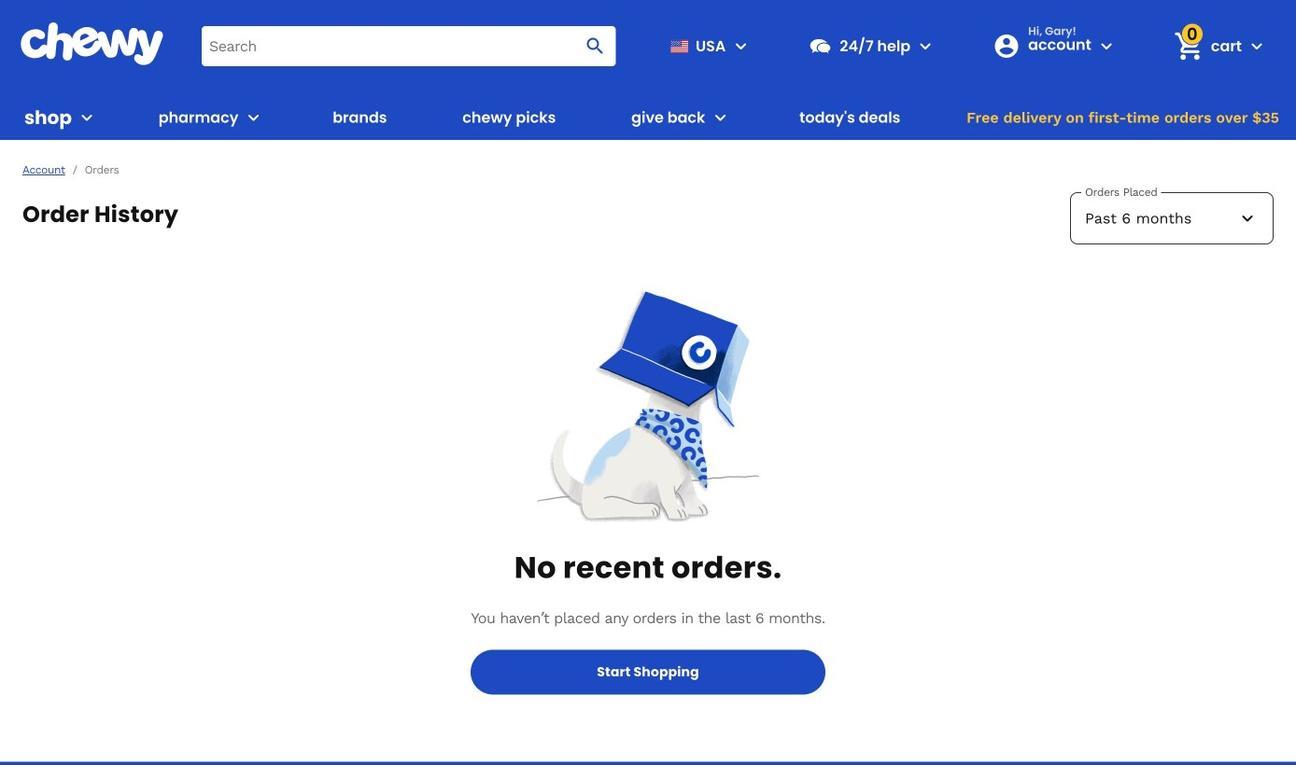 Task type: locate. For each thing, give the bounding box(es) containing it.
menu image
[[730, 35, 752, 57]]

empty order image
[[532, 290, 765, 523]]

pharmacy menu image
[[242, 106, 265, 129]]

menu image
[[76, 106, 98, 129]]

site banner
[[0, 0, 1297, 140]]

chewy home image
[[20, 22, 164, 65]]

items image
[[1173, 30, 1205, 63]]

submit search image
[[584, 35, 606, 57]]

give back menu image
[[709, 106, 732, 129]]

cart menu image
[[1246, 35, 1269, 57]]

account menu image
[[1096, 35, 1118, 57]]

help menu image
[[915, 35, 937, 57]]



Task type: describe. For each thing, give the bounding box(es) containing it.
chewy support image
[[808, 34, 833, 58]]

Search text field
[[202, 26, 616, 66]]

Product search field
[[202, 26, 616, 66]]



Task type: vqa. For each thing, say whether or not it's contained in the screenshot.
text box
no



